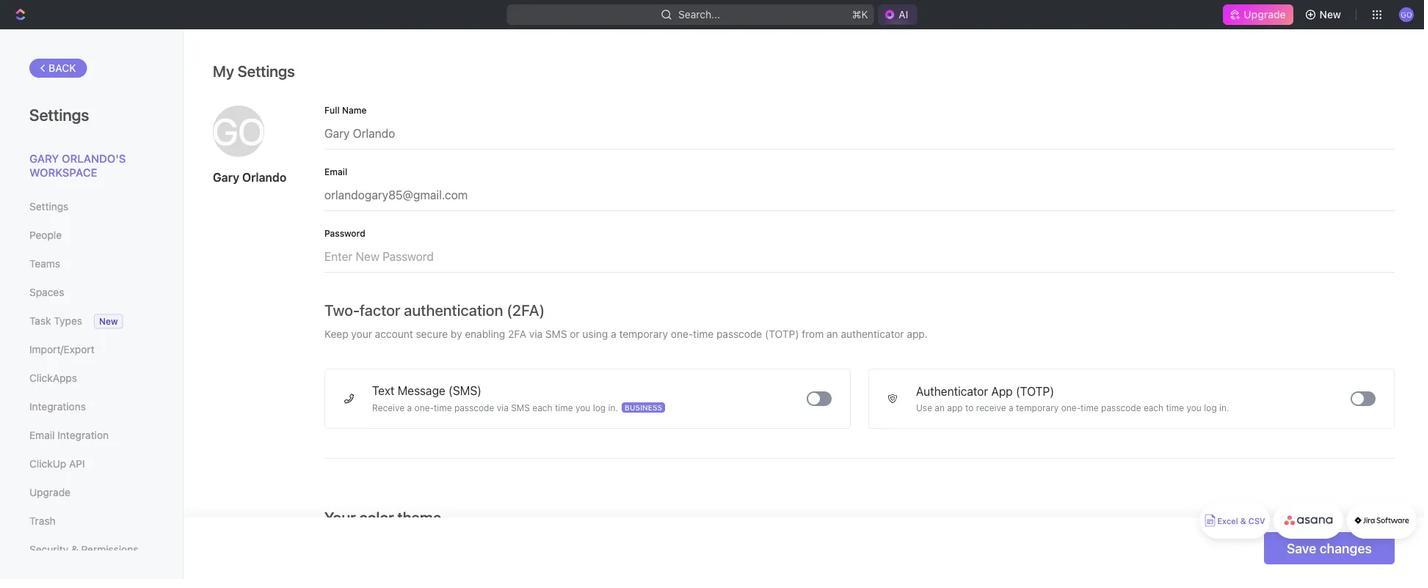 Task type: locate. For each thing, give the bounding box(es) containing it.
2 in. from the left
[[1219, 403, 1229, 413]]

1 vertical spatial an
[[935, 403, 945, 413]]

temporary right using
[[619, 329, 668, 341]]

receive
[[976, 403, 1006, 413]]

in.
[[608, 403, 618, 413], [1219, 403, 1229, 413]]

go
[[1401, 10, 1412, 19], [212, 110, 265, 153]]

upgrade left new button
[[1244, 8, 1286, 21]]

you inside text message (sms) receive a one-time passcode via sms each time you log in. business
[[576, 403, 590, 413]]

sms
[[545, 329, 567, 341], [511, 403, 530, 413]]

passcode inside authenticator app (totp) use an app to receive a temporary one-time passcode each time you log in.
[[1101, 403, 1141, 413]]

0 vertical spatial settings
[[238, 62, 295, 80]]

app
[[947, 403, 963, 413]]

1 horizontal spatial an
[[935, 403, 945, 413]]

passcode
[[717, 329, 762, 341], [454, 403, 494, 413], [1101, 403, 1141, 413]]

0 horizontal spatial log
[[593, 403, 606, 413]]

a down message
[[407, 403, 412, 413]]

2 horizontal spatial one-
[[1061, 403, 1081, 413]]

1 horizontal spatial in.
[[1219, 403, 1229, 413]]

(totp) right app
[[1016, 385, 1054, 399]]

authenticator app (totp) use an app to receive a temporary one-time passcode each time you log in.
[[916, 385, 1229, 413]]

a
[[611, 329, 616, 341], [407, 403, 412, 413], [1009, 403, 1014, 413]]

back link
[[29, 59, 87, 78]]

1 vertical spatial go
[[212, 110, 265, 153]]

app
[[991, 385, 1013, 399]]

& inside "settings" element
[[71, 544, 78, 556]]

gary left orlando
[[213, 171, 239, 185]]

integration
[[57, 430, 109, 442]]

email
[[324, 167, 347, 177], [29, 430, 55, 442]]

0 horizontal spatial one-
[[414, 403, 434, 413]]

1 vertical spatial &
[[71, 544, 78, 556]]

1 in. from the left
[[608, 403, 618, 413]]

full
[[324, 105, 340, 115]]

0 horizontal spatial new
[[99, 317, 118, 327]]

Enter Username text field
[[324, 115, 1395, 149]]

0 horizontal spatial in.
[[608, 403, 618, 413]]

gary for gary orlando's workspace
[[29, 152, 59, 165]]

two-factor authentication (2fa)
[[324, 301, 545, 319]]

1 log from the left
[[593, 403, 606, 413]]

0 vertical spatial go
[[1401, 10, 1412, 19]]

types
[[54, 315, 82, 327]]

0 vertical spatial upgrade link
[[1223, 4, 1293, 25]]

permissions
[[81, 544, 138, 556]]

time
[[693, 329, 714, 341], [434, 403, 452, 413], [555, 403, 573, 413], [1081, 403, 1099, 413], [1166, 403, 1184, 413]]

secure
[[416, 329, 448, 341]]

settings down back link
[[29, 105, 89, 124]]

1 horizontal spatial (totp)
[[1016, 385, 1054, 399]]

1 horizontal spatial each
[[1144, 403, 1164, 413]]

2 horizontal spatial a
[[1009, 403, 1014, 413]]

one- inside text message (sms) receive a one-time passcode via sms each time you log in. business
[[414, 403, 434, 413]]

teams link
[[29, 252, 153, 277]]

1 vertical spatial upgrade link
[[29, 481, 153, 506]]

changes
[[1320, 541, 1372, 557]]

gary inside gary orlando's workspace
[[29, 152, 59, 165]]

authentication
[[404, 301, 503, 319]]

0 horizontal spatial sms
[[511, 403, 530, 413]]

or
[[570, 329, 580, 341]]

email for email
[[324, 167, 347, 177]]

0 vertical spatial gary
[[29, 152, 59, 165]]

gary orlando's workspace
[[29, 152, 126, 179]]

1 horizontal spatial via
[[529, 329, 543, 341]]

0 horizontal spatial each
[[533, 403, 553, 413]]

task types
[[29, 315, 82, 327]]

1 vertical spatial email
[[29, 430, 55, 442]]

1 horizontal spatial new
[[1320, 8, 1341, 21]]

an left app
[[935, 403, 945, 413]]

theme
[[397, 509, 441, 527]]

each inside text message (sms) receive a one-time passcode via sms each time you log in. business
[[533, 403, 553, 413]]

clickup api
[[29, 458, 85, 471]]

1 vertical spatial temporary
[[1016, 403, 1059, 413]]

1 vertical spatial (totp)
[[1016, 385, 1054, 399]]

save changes button
[[1264, 533, 1395, 565]]

2 you from the left
[[1187, 403, 1202, 413]]

1 vertical spatial new
[[99, 317, 118, 327]]

a down app
[[1009, 403, 1014, 413]]

0 horizontal spatial a
[[407, 403, 412, 413]]

0 horizontal spatial email
[[29, 430, 55, 442]]

0 vertical spatial (totp)
[[765, 329, 799, 341]]

ai button
[[878, 4, 917, 25]]

search...
[[679, 8, 720, 21]]

via inside text message (sms) receive a one-time passcode via sms each time you log in. business
[[497, 403, 509, 413]]

0 horizontal spatial via
[[497, 403, 509, 413]]

orlando
[[242, 171, 287, 185]]

via
[[529, 329, 543, 341], [497, 403, 509, 413]]

1 horizontal spatial log
[[1204, 403, 1217, 413]]

orlando's
[[62, 152, 126, 165]]

settings link
[[29, 195, 153, 220]]

1 horizontal spatial temporary
[[1016, 403, 1059, 413]]

upgrade down clickup
[[29, 487, 70, 499]]

authenticator
[[841, 329, 904, 341]]

temporary right receive
[[1016, 403, 1059, 413]]

&
[[1241, 517, 1246, 527], [71, 544, 78, 556]]

email down full
[[324, 167, 347, 177]]

& left the 'csv'
[[1241, 517, 1246, 527]]

new
[[1320, 8, 1341, 21], [99, 317, 118, 327]]

1 horizontal spatial &
[[1241, 517, 1246, 527]]

0 vertical spatial sms
[[545, 329, 567, 341]]

in. inside text message (sms) receive a one-time passcode via sms each time you log in. business
[[608, 403, 618, 413]]

each
[[533, 403, 553, 413], [1144, 403, 1164, 413]]

0 horizontal spatial an
[[827, 329, 838, 341]]

1 you from the left
[[576, 403, 590, 413]]

0 horizontal spatial passcode
[[454, 403, 494, 413]]

go inside dropdown button
[[1401, 10, 1412, 19]]

log inside authenticator app (totp) use an app to receive a temporary one-time passcode each time you log in.
[[1204, 403, 1217, 413]]

excel & csv
[[1217, 517, 1265, 527]]

0 vertical spatial via
[[529, 329, 543, 341]]

text message (sms) receive a one-time passcode via sms each time you log in. business
[[372, 384, 662, 413]]

1 vertical spatial upgrade
[[29, 487, 70, 499]]

upgrade link left new button
[[1223, 4, 1293, 25]]

0 vertical spatial upgrade
[[1244, 8, 1286, 21]]

upgrade link up trash link
[[29, 481, 153, 506]]

2 each from the left
[[1144, 403, 1164, 413]]

0 horizontal spatial upgrade link
[[29, 481, 153, 506]]

email up clickup
[[29, 430, 55, 442]]

1 horizontal spatial you
[[1187, 403, 1202, 413]]

1 horizontal spatial a
[[611, 329, 616, 341]]

2 horizontal spatial passcode
[[1101, 403, 1141, 413]]

2 log from the left
[[1204, 403, 1217, 413]]

1 horizontal spatial email
[[324, 167, 347, 177]]

1 vertical spatial gary
[[213, 171, 239, 185]]

0 vertical spatial new
[[1320, 8, 1341, 21]]

you
[[576, 403, 590, 413], [1187, 403, 1202, 413]]

1 horizontal spatial go
[[1401, 10, 1412, 19]]

workspace
[[29, 166, 97, 179]]

0 vertical spatial email
[[324, 167, 347, 177]]

1 horizontal spatial upgrade
[[1244, 8, 1286, 21]]

email inside "settings" element
[[29, 430, 55, 442]]

log
[[593, 403, 606, 413], [1204, 403, 1217, 413]]

an right "from" at the right of page
[[827, 329, 838, 341]]

gary up the workspace
[[29, 152, 59, 165]]

& right security
[[71, 544, 78, 556]]

sms inside text message (sms) receive a one-time passcode via sms each time you log in. business
[[511, 403, 530, 413]]

1 vertical spatial sms
[[511, 403, 530, 413]]

a right using
[[611, 329, 616, 341]]

go button
[[1395, 3, 1418, 26]]

& for excel
[[1241, 517, 1246, 527]]

one-
[[671, 329, 693, 341], [414, 403, 434, 413], [1061, 403, 1081, 413]]

you inside authenticator app (totp) use an app to receive a temporary one-time passcode each time you log in.
[[1187, 403, 1202, 413]]

clickapps link
[[29, 366, 153, 391]]

upgrade link inside "settings" element
[[29, 481, 153, 506]]

upgrade link
[[1223, 4, 1293, 25], [29, 481, 153, 506]]

trash link
[[29, 509, 153, 534]]

0 horizontal spatial &
[[71, 544, 78, 556]]

(totp) left "from" at the right of page
[[765, 329, 799, 341]]

keep your account secure by enabling 2fa via sms or using a temporary one-time passcode (totp) from an authenticator app.
[[324, 329, 928, 341]]

security & permissions
[[29, 544, 138, 556]]

an
[[827, 329, 838, 341], [935, 403, 945, 413]]

0 vertical spatial &
[[1241, 517, 1246, 527]]

0 horizontal spatial upgrade
[[29, 487, 70, 499]]

Enter New Password field
[[324, 238, 1395, 272]]

1 vertical spatial via
[[497, 403, 509, 413]]

gary
[[29, 152, 59, 165], [213, 171, 239, 185]]

keep
[[324, 329, 348, 341]]

settings up people
[[29, 201, 69, 213]]

settings
[[238, 62, 295, 80], [29, 105, 89, 124], [29, 201, 69, 213]]

1 horizontal spatial sms
[[545, 329, 567, 341]]

settings right the my
[[238, 62, 295, 80]]

1 each from the left
[[533, 403, 553, 413]]

clickup api link
[[29, 452, 153, 477]]

using
[[582, 329, 608, 341]]

0 horizontal spatial you
[[576, 403, 590, 413]]

1 horizontal spatial gary
[[213, 171, 239, 185]]

from
[[802, 329, 824, 341]]

0 vertical spatial temporary
[[619, 329, 668, 341]]

security
[[29, 544, 68, 556]]

1 horizontal spatial upgrade link
[[1223, 4, 1293, 25]]

name
[[342, 105, 367, 115]]

0 horizontal spatial gary
[[29, 152, 59, 165]]



Task type: describe. For each thing, give the bounding box(es) containing it.
excel & csv link
[[1200, 503, 1270, 540]]

an inside authenticator app (totp) use an app to receive a temporary one-time passcode each time you log in.
[[935, 403, 945, 413]]

teams
[[29, 258, 60, 270]]

1 vertical spatial settings
[[29, 105, 89, 124]]

1 horizontal spatial one-
[[671, 329, 693, 341]]

use
[[916, 403, 932, 413]]

full name
[[324, 105, 367, 115]]

csv
[[1249, 517, 1265, 527]]

my
[[213, 62, 234, 80]]

2 vertical spatial settings
[[29, 201, 69, 213]]

integrations link
[[29, 395, 153, 420]]

email for email integration
[[29, 430, 55, 442]]

gary orlando
[[213, 171, 287, 185]]

authenticator
[[916, 385, 988, 399]]

back
[[48, 62, 76, 74]]

your
[[324, 509, 356, 527]]

email integration link
[[29, 424, 153, 449]]

passcode inside text message (sms) receive a one-time passcode via sms each time you log in. business
[[454, 403, 494, 413]]

security & permissions link
[[29, 538, 153, 563]]

0 horizontal spatial temporary
[[619, 329, 668, 341]]

people
[[29, 229, 62, 242]]

password
[[324, 228, 365, 239]]

factor
[[360, 301, 400, 319]]

app.
[[907, 329, 928, 341]]

to
[[965, 403, 974, 413]]

ai
[[899, 8, 908, 21]]

your color theme
[[324, 509, 441, 527]]

gary for gary orlando
[[213, 171, 239, 185]]

& for security
[[71, 544, 78, 556]]

log inside text message (sms) receive a one-time passcode via sms each time you log in. business
[[593, 403, 606, 413]]

email integration
[[29, 430, 109, 442]]

0 horizontal spatial go
[[212, 110, 265, 153]]

excel
[[1217, 517, 1238, 527]]

trash
[[29, 516, 56, 528]]

api
[[69, 458, 85, 471]]

integrations
[[29, 401, 86, 413]]

(2fa)
[[507, 301, 545, 319]]

by
[[451, 329, 462, 341]]

task
[[29, 315, 51, 327]]

import/export
[[29, 344, 94, 356]]

spaces
[[29, 287, 64, 299]]

import/export link
[[29, 338, 153, 363]]

Enter Email text field
[[324, 176, 1395, 211]]

your
[[351, 329, 372, 341]]

two-
[[324, 301, 360, 319]]

receive
[[372, 403, 405, 413]]

temporary inside authenticator app (totp) use an app to receive a temporary one-time passcode each time you log in.
[[1016, 403, 1059, 413]]

settings element
[[0, 29, 184, 580]]

(totp) inside authenticator app (totp) use an app to receive a temporary one-time passcode each time you log in.
[[1016, 385, 1054, 399]]

a inside text message (sms) receive a one-time passcode via sms each time you log in. business
[[407, 403, 412, 413]]

text
[[372, 384, 394, 398]]

⌘k
[[852, 8, 868, 21]]

0 horizontal spatial (totp)
[[765, 329, 799, 341]]

one- inside authenticator app (totp) use an app to receive a temporary one-time passcode each time you log in.
[[1061, 403, 1081, 413]]

people link
[[29, 223, 153, 248]]

enabling
[[465, 329, 505, 341]]

in. inside authenticator app (totp) use an app to receive a temporary one-time passcode each time you log in.
[[1219, 403, 1229, 413]]

1 horizontal spatial passcode
[[717, 329, 762, 341]]

each inside authenticator app (totp) use an app to receive a temporary one-time passcode each time you log in.
[[1144, 403, 1164, 413]]

2fa
[[508, 329, 526, 341]]

new inside "settings" element
[[99, 317, 118, 327]]

clickapps
[[29, 373, 77, 385]]

my settings
[[213, 62, 295, 80]]

business
[[625, 404, 662, 412]]

spaces link
[[29, 280, 153, 305]]

clickup
[[29, 458, 66, 471]]

available on business plans or higher element
[[622, 403, 665, 413]]

a inside authenticator app (totp) use an app to receive a temporary one-time passcode each time you log in.
[[1009, 403, 1014, 413]]

save changes
[[1287, 541, 1372, 557]]

upgrade inside "settings" element
[[29, 487, 70, 499]]

0 vertical spatial an
[[827, 329, 838, 341]]

account
[[375, 329, 413, 341]]

message
[[398, 384, 445, 398]]

new inside button
[[1320, 8, 1341, 21]]

(sms)
[[449, 384, 482, 398]]

save
[[1287, 541, 1317, 557]]

color
[[359, 509, 394, 527]]

new button
[[1299, 3, 1350, 26]]



Task type: vqa. For each thing, say whether or not it's contained in the screenshot.
the Project Notes
no



